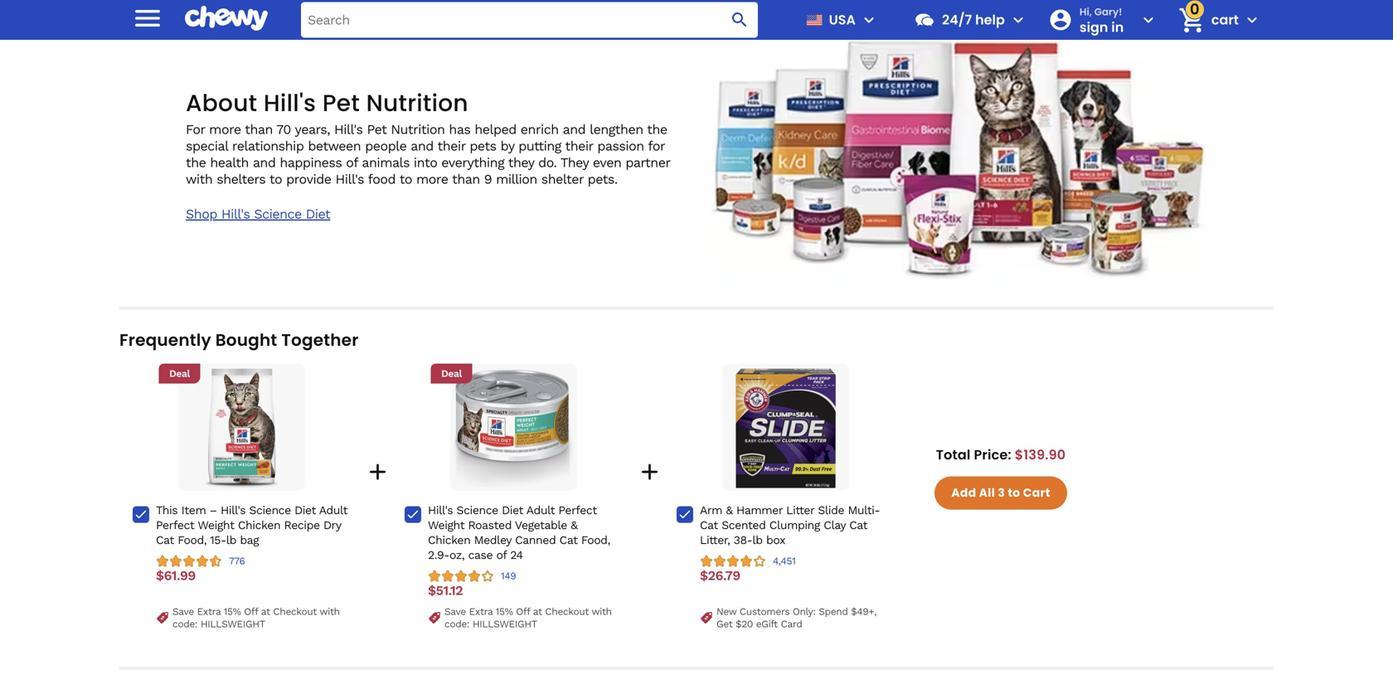 Task type: describe. For each thing, give the bounding box(es) containing it.
adult for vegetable
[[527, 503, 555, 517]]

food, inside hill's science diet adult perfect weight roasted vegetable & chicken medley canned cat food, 2.9-oz, case of 24
[[581, 533, 610, 547]]

hillsweight for $61.99
[[201, 618, 265, 630]]

Search text field
[[301, 2, 758, 38]]

frequently bought together
[[119, 328, 359, 352]]

arm & hammer litter slide multi- cat scented clumping clay cat litter, 38-lb box
[[700, 503, 880, 547]]

at for $51.12
[[533, 606, 542, 618]]

arm & hammer litter slide multi- cat scented clumping clay cat litter, 38-lb box link
[[700, 503, 895, 548]]

litter,
[[700, 533, 730, 547]]

by
[[501, 138, 515, 154]]

box
[[766, 533, 786, 547]]

multi-
[[848, 503, 880, 517]]

total price: $139.90
[[936, 445, 1066, 464]]

shop hill's science diet
[[186, 206, 330, 222]]

million
[[496, 171, 537, 187]]

extra for $61.99
[[197, 606, 221, 618]]

animals
[[362, 155, 410, 171]]

diet for hill's science diet adult perfect weight chicken recipe dry cat food, 15-lb bag
[[295, 503, 316, 517]]

off for $51.12
[[516, 606, 530, 618]]

24/7 help link
[[907, 0, 1005, 40]]

science for hill's science diet adult perfect weight roasted vegetable & chicken medley canned cat food, 2.9-oz, case of 24
[[457, 503, 498, 517]]

with for $61.99
[[320, 606, 340, 618]]

1 horizontal spatial the
[[647, 122, 668, 137]]

frequently
[[119, 328, 211, 352]]

cart link
[[1172, 0, 1239, 40]]

save for $51.12
[[445, 606, 466, 618]]

code: for $61.99
[[173, 618, 198, 630]]

24/7 help
[[942, 10, 1005, 29]]

$61.99
[[156, 568, 196, 584]]

cart
[[1212, 10, 1239, 29]]

2 frequently bought together image from the left
[[454, 369, 574, 488]]

sign
[[1080, 18, 1109, 36]]

cat inside hill's science diet adult perfect weight chicken recipe dry cat food, 15-lb bag
[[156, 533, 174, 547]]

new
[[717, 606, 737, 618]]

cat inside hill's science diet adult perfect weight roasted vegetable & chicken medley canned cat food, 2.9-oz, case of 24
[[560, 533, 578, 547]]

about
[[186, 87, 257, 120]]

0 horizontal spatial pet
[[323, 87, 360, 120]]

to inside button
[[1008, 485, 1021, 501]]

0 horizontal spatial than
[[245, 122, 273, 137]]

1 their from the left
[[438, 138, 466, 154]]

$26.79
[[700, 568, 741, 584]]

of inside about hill's pet nutrition for more than 70 years, hill's pet nutrition has helped enrich and lengthen the special relationship between people and their pets by putting their passion for the health and happiness of animals into everything they do. they even partner with shelters to provide hill's food to more than 9 million shelter pets.
[[346, 155, 358, 171]]

1 vertical spatial the
[[186, 155, 206, 171]]

save extra 15% off at checkout with code: hillsweight for $51.12
[[445, 606, 612, 630]]

science inside shop hill's science diet link
[[254, 206, 302, 222]]

of inside hill's science diet adult perfect weight roasted vegetable & chicken medley canned cat food, 2.9-oz, case of 24
[[496, 548, 507, 562]]

this item –
[[156, 503, 221, 517]]

$139.90
[[1015, 445, 1066, 464]]

putting
[[519, 138, 561, 154]]

perfect for hill's science diet adult perfect weight roasted vegetable & chicken medley canned cat food, 2.9-oz, case of 24
[[559, 503, 597, 517]]

70
[[276, 122, 291, 137]]

0 vertical spatial more
[[209, 122, 241, 137]]

between
[[308, 138, 361, 154]]

15% for $51.12
[[496, 606, 513, 618]]

help
[[976, 10, 1005, 29]]

off for $61.99
[[244, 606, 258, 618]]

add all 3 to cart button
[[935, 476, 1068, 510]]

all
[[979, 485, 996, 501]]

deal for $61.99
[[169, 368, 190, 379]]

hammer
[[737, 503, 783, 517]]

shelters
[[217, 171, 266, 187]]

together
[[281, 328, 359, 352]]

scented
[[722, 518, 766, 532]]

$61.99 text field
[[156, 568, 196, 584]]

vegetable
[[515, 518, 567, 532]]

years,
[[295, 122, 330, 137]]

cart menu image
[[1243, 10, 1263, 30]]

hill's inside hill's science diet adult perfect weight chicken recipe dry cat food, 15-lb bag
[[221, 503, 246, 517]]

add all 3 to cart
[[952, 485, 1051, 501]]

$51.12
[[428, 583, 463, 599]]

with inside about hill's pet nutrition for more than 70 years, hill's pet nutrition has helped enrich and lengthen the special relationship between people and their pets by putting their passion for the health and happiness of animals into everything they do. they even partner with shelters to provide hill's food to more than 9 million shelter pets.
[[186, 171, 213, 187]]

149
[[501, 570, 516, 582]]

people
[[365, 138, 407, 154]]

customers
[[740, 606, 790, 618]]

hillsweight for $51.12
[[473, 618, 537, 630]]

weight for food,
[[198, 518, 234, 532]]

menu image
[[859, 10, 879, 30]]

canned
[[515, 533, 556, 547]]

lb inside hill's science diet adult perfect weight chicken recipe dry cat food, 15-lb bag
[[226, 533, 236, 547]]

hi,
[[1080, 5, 1092, 18]]

recipe
[[284, 518, 320, 532]]

0 vertical spatial nutrition
[[366, 87, 469, 120]]

hill's right "shop"
[[221, 206, 250, 222]]

clay
[[824, 518, 846, 532]]

hill's inside hill's science diet adult perfect weight roasted vegetable & chicken medley canned cat food, 2.9-oz, case of 24
[[428, 503, 453, 517]]

happiness
[[280, 155, 342, 171]]

deal for $51.12
[[441, 368, 462, 379]]

cart
[[1023, 485, 1051, 501]]

1 vertical spatial and
[[411, 138, 434, 154]]

hill's science diet adult perfect weight roasted vegetable & chicken medley canned cat food, 2.9-oz, case of 24
[[428, 503, 610, 562]]

science for hill's science diet adult perfect weight chicken recipe dry cat food, 15-lb bag
[[249, 503, 291, 517]]

bag
[[240, 533, 259, 547]]

cat down arm on the bottom right
[[700, 518, 718, 532]]

pets.
[[588, 171, 618, 187]]

shelter
[[541, 171, 584, 187]]

spend
[[819, 606, 848, 618]]

24/7
[[942, 10, 972, 29]]

enrich
[[521, 122, 559, 137]]

save extra 15% off at checkout with code: hillsweight for $61.99
[[173, 606, 340, 630]]

–
[[210, 503, 217, 517]]

$26.79 text field
[[700, 568, 741, 584]]

only:
[[793, 606, 816, 618]]

chicken inside hill's science diet adult perfect weight roasted vegetable & chicken medley canned cat food, 2.9-oz, case of 24
[[428, 533, 471, 547]]

help menu image
[[1009, 10, 1028, 30]]

total
[[936, 445, 971, 464]]

this
[[156, 503, 178, 517]]

gary!
[[1095, 5, 1123, 18]]

health
[[210, 155, 249, 171]]

Product search field
[[301, 2, 758, 38]]



Task type: locate. For each thing, give the bounding box(es) containing it.
1 horizontal spatial and
[[411, 138, 434, 154]]

0 horizontal spatial the
[[186, 155, 206, 171]]

litter
[[786, 503, 815, 517]]

science
[[254, 206, 302, 222], [249, 503, 291, 517], [457, 503, 498, 517]]

1 vertical spatial nutrition
[[391, 122, 445, 137]]

0 horizontal spatial frequently bought together image
[[182, 369, 302, 488]]

extra for $51.12
[[469, 606, 493, 618]]

special
[[186, 138, 228, 154]]

at for $61.99
[[261, 606, 270, 618]]

$51.12 text field
[[428, 583, 463, 599]]

1 extra from the left
[[197, 606, 221, 618]]

new customers only: spend $49+, get $20 egift card
[[717, 606, 877, 630]]

perfect down the this
[[156, 518, 194, 532]]

usa
[[829, 10, 856, 29]]

1 at from the left
[[261, 606, 270, 618]]

0 horizontal spatial more
[[209, 122, 241, 137]]

15% for $61.99
[[224, 606, 241, 618]]

food, inside hill's science diet adult perfect weight chicken recipe dry cat food, 15-lb bag
[[178, 533, 207, 547]]

adult up dry
[[319, 503, 348, 517]]

0 vertical spatial chicken
[[238, 518, 281, 532]]

1 weight from the left
[[198, 518, 234, 532]]

food
[[368, 171, 396, 187]]

to right food at the left top
[[400, 171, 412, 187]]

of
[[346, 155, 358, 171], [496, 548, 507, 562]]

case
[[468, 548, 493, 562]]

diet down provide
[[306, 206, 330, 222]]

weight for medley
[[428, 518, 465, 532]]

1 lb from the left
[[226, 533, 236, 547]]

2 checkout from the left
[[545, 606, 589, 618]]

1 horizontal spatial with
[[320, 606, 340, 618]]

1 save from the left
[[173, 606, 194, 618]]

more up special
[[209, 122, 241, 137]]

hill's right –
[[221, 503, 246, 517]]

1 horizontal spatial than
[[452, 171, 480, 187]]

1 frequently bought together image from the left
[[182, 369, 302, 488]]

0 horizontal spatial food,
[[178, 533, 207, 547]]

0 horizontal spatial chicken
[[238, 518, 281, 532]]

hill's science diet adult perfect weight chicken recipe dry cat food, 15-lb bag
[[156, 503, 348, 547]]

chicken up the oz,
[[428, 533, 471, 547]]

helped
[[475, 122, 517, 137]]

lb
[[226, 533, 236, 547], [753, 533, 763, 547]]

0 vertical spatial and
[[563, 122, 586, 137]]

1 hillsweight from the left
[[201, 618, 265, 630]]

1 horizontal spatial 15%
[[496, 606, 513, 618]]

diet inside hill's science diet adult perfect weight chicken recipe dry cat food, 15-lb bag
[[295, 503, 316, 517]]

1 vertical spatial more
[[416, 171, 448, 187]]

hillsweight
[[201, 618, 265, 630], [473, 618, 537, 630]]

1 horizontal spatial weight
[[428, 518, 465, 532]]

1 horizontal spatial checkout
[[545, 606, 589, 618]]

science down provide
[[254, 206, 302, 222]]

even
[[593, 155, 622, 171]]

0 horizontal spatial and
[[253, 155, 276, 171]]

0 horizontal spatial extra
[[197, 606, 221, 618]]

1 vertical spatial pet
[[367, 122, 387, 137]]

0 vertical spatial than
[[245, 122, 273, 137]]

provide
[[286, 171, 331, 187]]

than up relationship
[[245, 122, 273, 137]]

diet up roasted at the bottom of the page
[[502, 503, 523, 517]]

usa button
[[800, 0, 879, 40]]

2 adult from the left
[[527, 503, 555, 517]]

0 horizontal spatial off
[[244, 606, 258, 618]]

0 horizontal spatial at
[[261, 606, 270, 618]]

save extra 15% off at checkout with code: hillsweight down 149
[[445, 606, 612, 630]]

science inside hill's science diet adult perfect weight roasted vegetable & chicken medley canned cat food, 2.9-oz, case of 24
[[457, 503, 498, 517]]

1 horizontal spatial frequently bought together image
[[454, 369, 574, 488]]

0 horizontal spatial perfect
[[156, 518, 194, 532]]

medley
[[474, 533, 512, 547]]

shop hill's science diet link
[[186, 198, 330, 231]]

extra down 15-
[[197, 606, 221, 618]]

save extra 15% off at checkout with code: hillsweight
[[173, 606, 340, 630], [445, 606, 612, 630]]

1 horizontal spatial extra
[[469, 606, 493, 618]]

relationship
[[232, 138, 304, 154]]

1 vertical spatial than
[[452, 171, 480, 187]]

extra
[[197, 606, 221, 618], [469, 606, 493, 618]]

15% down 149
[[496, 606, 513, 618]]

their down has
[[438, 138, 466, 154]]

0 horizontal spatial save
[[173, 606, 194, 618]]

1 horizontal spatial hillsweight
[[473, 618, 537, 630]]

items image
[[1177, 6, 1206, 35]]

1 horizontal spatial perfect
[[559, 503, 597, 517]]

2.9-
[[428, 548, 450, 562]]

776
[[229, 555, 245, 567]]

the up for
[[647, 122, 668, 137]]

15% down the "776"
[[224, 606, 241, 618]]

science up roasted at the bottom of the page
[[457, 503, 498, 517]]

they
[[561, 155, 589, 171]]

0 vertical spatial pet
[[323, 87, 360, 120]]

0 vertical spatial of
[[346, 155, 358, 171]]

perfect inside hill's science diet adult perfect weight roasted vegetable & chicken medley canned cat food, 2.9-oz, case of 24
[[559, 503, 597, 517]]

1 horizontal spatial deal
[[441, 368, 462, 379]]

1 vertical spatial perfect
[[156, 518, 194, 532]]

0 vertical spatial the
[[647, 122, 668, 137]]

with for $51.12
[[592, 606, 612, 618]]

1 deal from the left
[[169, 368, 190, 379]]

diet for hill's science diet adult perfect weight roasted vegetable & chicken medley canned cat food, 2.9-oz, case of 24
[[502, 503, 523, 517]]

& inside arm & hammer litter slide multi- cat scented clumping clay cat litter, 38-lb box
[[726, 503, 733, 517]]

checkout for $61.99
[[273, 606, 317, 618]]

2 save from the left
[[445, 606, 466, 618]]

partner
[[626, 155, 670, 171]]

1 save extra 15% off at checkout with code: hillsweight from the left
[[173, 606, 340, 630]]

1 horizontal spatial pet
[[367, 122, 387, 137]]

2 horizontal spatial with
[[592, 606, 612, 618]]

0 horizontal spatial deal
[[169, 368, 190, 379]]

their
[[438, 138, 466, 154], [565, 138, 593, 154]]

1 vertical spatial of
[[496, 548, 507, 562]]

and down relationship
[[253, 155, 276, 171]]

1 vertical spatial &
[[571, 518, 578, 532]]

0 horizontal spatial weight
[[198, 518, 234, 532]]

hillsweight down 149
[[473, 618, 537, 630]]

1 horizontal spatial to
[[400, 171, 412, 187]]

adult
[[319, 503, 348, 517], [527, 503, 555, 517]]

1 food, from the left
[[178, 533, 207, 547]]

2 weight from the left
[[428, 518, 465, 532]]

science inside hill's science diet adult perfect weight chicken recipe dry cat food, 15-lb bag
[[249, 503, 291, 517]]

24
[[510, 548, 523, 562]]

than down everything
[[452, 171, 480, 187]]

off down the "776"
[[244, 606, 258, 618]]

pet up 'people'
[[367, 122, 387, 137]]

0 vertical spatial &
[[726, 503, 733, 517]]

chewy home image
[[185, 0, 268, 37]]

weight inside hill's science diet adult perfect weight roasted vegetable & chicken medley canned cat food, 2.9-oz, case of 24
[[428, 518, 465, 532]]

roasted
[[468, 518, 512, 532]]

$49+,
[[851, 606, 877, 618]]

1 horizontal spatial save extra 15% off at checkout with code: hillsweight
[[445, 606, 612, 630]]

perfect
[[559, 503, 597, 517], [156, 518, 194, 532]]

0 horizontal spatial &
[[571, 518, 578, 532]]

0 horizontal spatial of
[[346, 155, 358, 171]]

2 horizontal spatial to
[[1008, 485, 1021, 501]]

oz,
[[450, 548, 465, 562]]

2 food, from the left
[[581, 533, 610, 547]]

price:
[[974, 445, 1012, 464]]

weight inside hill's science diet adult perfect weight chicken recipe dry cat food, 15-lb bag
[[198, 518, 234, 532]]

1 horizontal spatial at
[[533, 606, 542, 618]]

of down between
[[346, 155, 358, 171]]

hill's left food at the left top
[[336, 171, 364, 187]]

38-
[[734, 533, 753, 547]]

and up 'they'
[[563, 122, 586, 137]]

cat down multi-
[[850, 518, 868, 532]]

item
[[181, 503, 206, 517]]

cat down the vegetable
[[560, 533, 578, 547]]

in
[[1112, 18, 1124, 36]]

0 horizontal spatial save extra 15% off at checkout with code: hillsweight
[[173, 606, 340, 630]]

egift
[[756, 618, 778, 630]]

1 horizontal spatial adult
[[527, 503, 555, 517]]

hill's science diet adult perfect weight roasted vegetable & chicken medley canned cat food, 2.9-oz, case of 24 link
[[428, 503, 623, 563]]

0 horizontal spatial checkout
[[273, 606, 317, 618]]

food, right canned
[[581, 533, 610, 547]]

hillsweight down the "776"
[[201, 618, 265, 630]]

slide
[[818, 503, 845, 517]]

$20
[[736, 618, 753, 630]]

the down special
[[186, 155, 206, 171]]

0 horizontal spatial with
[[186, 171, 213, 187]]

has
[[449, 122, 471, 137]]

1 15% from the left
[[224, 606, 241, 618]]

clumping
[[770, 518, 820, 532]]

into
[[414, 155, 437, 171]]

3
[[998, 485, 1005, 501]]

2 their from the left
[[565, 138, 593, 154]]

frequently bought together image
[[182, 369, 302, 488], [454, 369, 574, 488], [726, 369, 846, 488]]

2 at from the left
[[533, 606, 542, 618]]

code: down $51.12 text box
[[445, 618, 470, 630]]

chewy support image
[[914, 9, 936, 31]]

0 horizontal spatial 15%
[[224, 606, 241, 618]]

adult inside hill's science diet adult perfect weight chicken recipe dry cat food, 15-lb bag
[[319, 503, 348, 517]]

0 vertical spatial perfect
[[559, 503, 597, 517]]

2 save extra 15% off at checkout with code: hillsweight from the left
[[445, 606, 612, 630]]

1 horizontal spatial chicken
[[428, 533, 471, 547]]

0 horizontal spatial their
[[438, 138, 466, 154]]

1 horizontal spatial save
[[445, 606, 466, 618]]

checkout for $51.12
[[545, 606, 589, 618]]

chicken inside hill's science diet adult perfect weight chicken recipe dry cat food, 15-lb bag
[[238, 518, 281, 532]]

1 adult from the left
[[319, 503, 348, 517]]

adult for recipe
[[319, 503, 348, 517]]

do.
[[538, 155, 557, 171]]

lb inside arm & hammer litter slide multi- cat scented clumping clay cat litter, 38-lb box
[[753, 533, 763, 547]]

adult inside hill's science diet adult perfect weight roasted vegetable & chicken medley canned cat food, 2.9-oz, case of 24
[[527, 503, 555, 517]]

off down 149
[[516, 606, 530, 618]]

pets
[[470, 138, 497, 154]]

1 horizontal spatial their
[[565, 138, 593, 154]]

to
[[269, 171, 282, 187], [400, 171, 412, 187], [1008, 485, 1021, 501]]

1 horizontal spatial lb
[[753, 533, 763, 547]]

diet
[[306, 206, 330, 222], [295, 503, 316, 517], [502, 503, 523, 517]]

nutrition up has
[[366, 87, 469, 120]]

perfect inside hill's science diet adult perfect weight chicken recipe dry cat food, 15-lb bag
[[156, 518, 194, 532]]

2 hillsweight from the left
[[473, 618, 537, 630]]

0 horizontal spatial code:
[[173, 618, 198, 630]]

hill's up the 2.9-
[[428, 503, 453, 517]]

to left provide
[[269, 171, 282, 187]]

everything
[[442, 155, 504, 171]]

get
[[717, 618, 733, 630]]

cat down the this
[[156, 533, 174, 547]]

9
[[484, 171, 492, 187]]

1 horizontal spatial food,
[[581, 533, 610, 547]]

1 code: from the left
[[173, 618, 198, 630]]

0 horizontal spatial adult
[[319, 503, 348, 517]]

1 horizontal spatial code:
[[445, 618, 470, 630]]

perfect for hill's science diet adult perfect weight chicken recipe dry cat food, 15-lb bag
[[156, 518, 194, 532]]

pet up years,
[[323, 87, 360, 120]]

science up recipe
[[249, 503, 291, 517]]

chicken
[[238, 518, 281, 532], [428, 533, 471, 547]]

they
[[508, 155, 534, 171]]

perfect up the vegetable
[[559, 503, 597, 517]]

chicken up bag at the bottom of page
[[238, 518, 281, 532]]

for
[[186, 122, 205, 137]]

2 extra from the left
[[469, 606, 493, 618]]

lb left bag at the bottom of page
[[226, 533, 236, 547]]

shop
[[186, 206, 217, 222]]

2 code: from the left
[[445, 618, 470, 630]]

& right the vegetable
[[571, 518, 578, 532]]

passion
[[598, 138, 644, 154]]

code: down $61.99 text field
[[173, 618, 198, 630]]

weight up 15-
[[198, 518, 234, 532]]

code: for $51.12
[[445, 618, 470, 630]]

bought
[[215, 328, 277, 352]]

1 horizontal spatial of
[[496, 548, 507, 562]]

1 checkout from the left
[[273, 606, 317, 618]]

save extra 15% off at checkout with code: hillsweight down the "776"
[[173, 606, 340, 630]]

arm
[[700, 503, 723, 517]]

account menu image
[[1139, 10, 1159, 30]]

to right the '3' at the bottom
[[1008, 485, 1021, 501]]

2 lb from the left
[[753, 533, 763, 547]]

weight
[[198, 518, 234, 532], [428, 518, 465, 532]]

with
[[186, 171, 213, 187], [320, 606, 340, 618], [592, 606, 612, 618]]

about hill's pet nutrition for more than 70 years, hill's pet nutrition has helped enrich and lengthen the special relationship between people and their pets by putting their passion for the health and happiness of animals into everything they do. they even partner with shelters to provide hill's food to more than 9 million shelter pets.
[[186, 87, 670, 187]]

submit search image
[[730, 10, 750, 30]]

menu image
[[131, 1, 164, 35]]

their up 'they'
[[565, 138, 593, 154]]

adult up the vegetable
[[527, 503, 555, 517]]

food,
[[178, 533, 207, 547], [581, 533, 610, 547]]

lb left box
[[753, 533, 763, 547]]

2 horizontal spatial frequently bought together image
[[726, 369, 846, 488]]

2 horizontal spatial and
[[563, 122, 586, 137]]

hill's up between
[[334, 122, 363, 137]]

nutrition
[[366, 87, 469, 120], [391, 122, 445, 137]]

food, left 15-
[[178, 533, 207, 547]]

1 horizontal spatial more
[[416, 171, 448, 187]]

15-
[[210, 533, 226, 547]]

weight up the 2.9-
[[428, 518, 465, 532]]

at
[[261, 606, 270, 618], [533, 606, 542, 618]]

more down into
[[416, 171, 448, 187]]

0 horizontal spatial lb
[[226, 533, 236, 547]]

1 horizontal spatial &
[[726, 503, 733, 517]]

save down $51.12 text box
[[445, 606, 466, 618]]

extra down case
[[469, 606, 493, 618]]

diet up recipe
[[295, 503, 316, 517]]

and up into
[[411, 138, 434, 154]]

0 horizontal spatial hillsweight
[[201, 618, 265, 630]]

& right arm on the bottom right
[[726, 503, 733, 517]]

for
[[648, 138, 665, 154]]

2 vertical spatial and
[[253, 155, 276, 171]]

1 vertical spatial chicken
[[428, 533, 471, 547]]

save down $61.99 text field
[[173, 606, 194, 618]]

hill's up 70
[[264, 87, 316, 120]]

1 horizontal spatial off
[[516, 606, 530, 618]]

lengthen
[[590, 122, 643, 137]]

3 frequently bought together image from the left
[[726, 369, 846, 488]]

1 off from the left
[[244, 606, 258, 618]]

nutrition up into
[[391, 122, 445, 137]]

2 deal from the left
[[441, 368, 462, 379]]

2 off from the left
[[516, 606, 530, 618]]

0 horizontal spatial to
[[269, 171, 282, 187]]

code:
[[173, 618, 198, 630], [445, 618, 470, 630]]

& inside hill's science diet adult perfect weight roasted vegetable & chicken medley canned cat food, 2.9-oz, case of 24
[[571, 518, 578, 532]]

dry
[[323, 518, 341, 532]]

save for $61.99
[[173, 606, 194, 618]]

diet inside hill's science diet adult perfect weight roasted vegetable & chicken medley canned cat food, 2.9-oz, case of 24
[[502, 503, 523, 517]]

of left 24 at the left bottom of page
[[496, 548, 507, 562]]

2 15% from the left
[[496, 606, 513, 618]]



Task type: vqa. For each thing, say whether or not it's contained in the screenshot.
the rightmost menu icon
no



